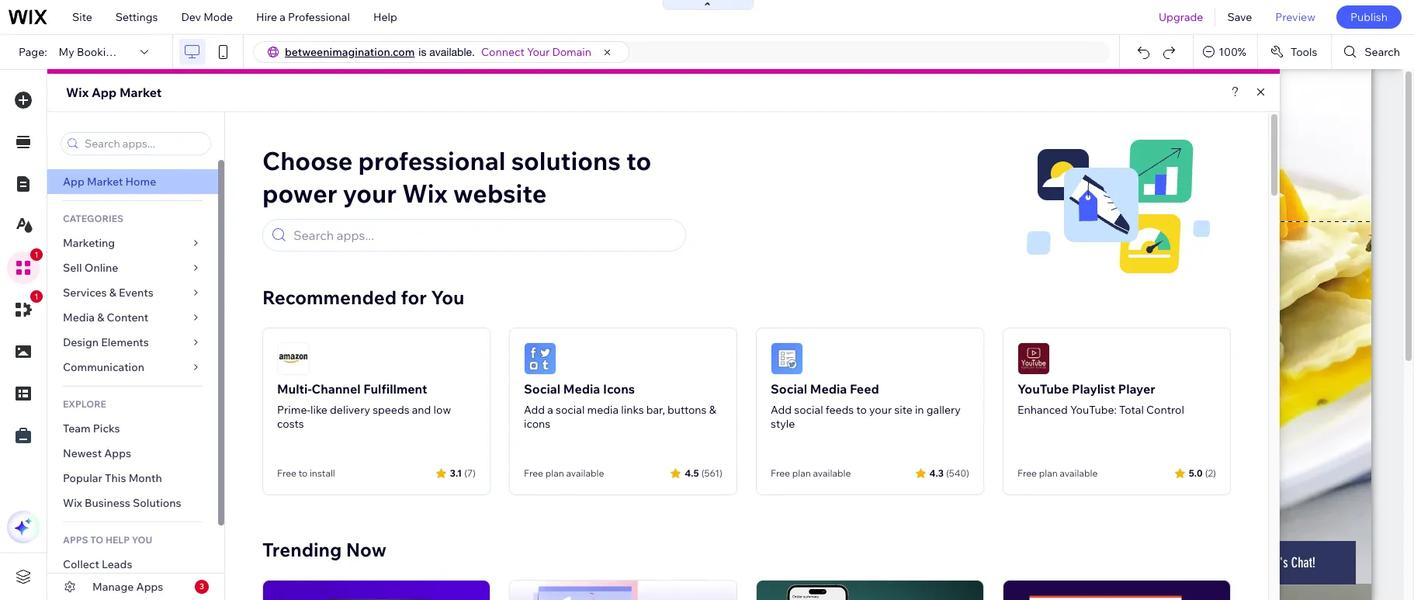 Task type: describe. For each thing, give the bounding box(es) containing it.
preview button
[[1264, 0, 1327, 34]]

help
[[105, 534, 130, 546]]

0 vertical spatial app
[[92, 85, 117, 100]]

free for youtube playlist player
[[1018, 467, 1037, 479]]

wix business solutions
[[63, 496, 181, 510]]

5.0 (2)
[[1189, 467, 1216, 479]]

free plan available for social media icons
[[524, 467, 604, 479]]

like
[[310, 403, 328, 417]]

free for social media feed
[[771, 467, 790, 479]]

home
[[125, 175, 156, 189]]

5.0
[[1189, 467, 1203, 479]]

you
[[431, 286, 465, 309]]

you
[[132, 534, 152, 546]]

free for multi-channel fulfillment
[[277, 467, 297, 479]]

social media feed add social feeds to your site in gallery style
[[771, 381, 961, 431]]

social inside social media icons add a social media links bar, buttons & icons
[[556, 403, 585, 417]]

100%
[[1219, 45, 1247, 59]]

apps
[[63, 534, 88, 546]]

bookings
[[77, 45, 124, 59]]

collect leads link
[[47, 552, 218, 577]]

app market home
[[63, 175, 156, 189]]

design elements
[[63, 335, 149, 349]]

sell online link
[[47, 255, 218, 280]]

this
[[105, 471, 126, 485]]

help
[[373, 10, 397, 24]]

0 horizontal spatial media
[[63, 311, 95, 324]]

4.5
[[685, 467, 699, 479]]

publish
[[1351, 10, 1388, 24]]

dev mode
[[181, 10, 233, 24]]

tools button
[[1258, 35, 1332, 69]]

in
[[915, 403, 924, 417]]

apps for manage apps
[[136, 580, 163, 594]]

events
[[119, 286, 154, 300]]

icons
[[603, 381, 635, 397]]

1 vertical spatial search apps... field
[[289, 220, 678, 251]]

newest apps
[[63, 446, 131, 460]]

your
[[527, 45, 550, 59]]

1 vertical spatial app
[[63, 175, 84, 189]]

a inside social media icons add a social media links bar, buttons & icons
[[547, 403, 553, 417]]

solutions
[[511, 145, 621, 176]]

social media feed logo image
[[771, 342, 803, 375]]

wix for wix app market
[[66, 85, 89, 100]]

channel
[[312, 381, 361, 397]]

site
[[72, 10, 92, 24]]

playlist
[[1072, 381, 1116, 397]]

(540)
[[946, 467, 970, 479]]

sell
[[63, 261, 82, 275]]

youtube playlist player enhanced youtube: total control
[[1018, 381, 1184, 417]]

explore
[[63, 398, 106, 410]]

is
[[419, 46, 427, 58]]

links
[[621, 403, 644, 417]]

elements
[[101, 335, 149, 349]]

1 1 button from the top
[[7, 248, 43, 284]]

multi-channel fulfillment logo image
[[277, 342, 310, 375]]

marketing
[[63, 236, 115, 250]]

4.5 (561)
[[685, 467, 723, 479]]

trending now
[[262, 538, 387, 561]]

app market home link
[[47, 169, 218, 194]]

plan for social media icons
[[545, 467, 564, 479]]

feed
[[850, 381, 879, 397]]

control
[[1147, 403, 1184, 417]]

newest
[[63, 446, 102, 460]]

upgrade
[[1159, 10, 1204, 24]]

and
[[412, 403, 431, 417]]

youtube:
[[1071, 403, 1117, 417]]

recommended
[[262, 286, 397, 309]]

1 for second 1 button from the bottom
[[34, 250, 39, 259]]

& for content
[[97, 311, 104, 324]]

popular
[[63, 471, 102, 485]]

bar,
[[646, 403, 665, 417]]

your inside choose professional solutions to power your wix website
[[343, 178, 397, 209]]

available for icons
[[566, 467, 604, 479]]

communication
[[63, 360, 147, 374]]

100% button
[[1194, 35, 1257, 69]]

hire a professional
[[256, 10, 350, 24]]

4.3 (540)
[[930, 467, 970, 479]]

popular this month link
[[47, 466, 218, 491]]

available for player
[[1060, 467, 1098, 479]]

0 vertical spatial market
[[119, 85, 162, 100]]

4.3
[[930, 467, 944, 479]]

free plan available for youtube playlist player
[[1018, 467, 1098, 479]]

services & events link
[[47, 280, 218, 305]]

save button
[[1216, 0, 1264, 34]]

youtube
[[1018, 381, 1069, 397]]

wix business solutions link
[[47, 491, 218, 515]]

communication link
[[47, 355, 218, 380]]

team
[[63, 422, 91, 435]]

site
[[894, 403, 913, 417]]

your inside social media feed add social feeds to your site in gallery style
[[869, 403, 892, 417]]

connect
[[481, 45, 525, 59]]

is available. connect your domain
[[419, 45, 592, 59]]

0 vertical spatial search apps... field
[[80, 133, 206, 154]]

social media icons add a social media links bar, buttons & icons
[[524, 381, 716, 431]]

power
[[262, 178, 337, 209]]

add for social media icons
[[524, 403, 545, 417]]



Task type: locate. For each thing, give the bounding box(es) containing it.
1 button left sell
[[7, 248, 43, 284]]

available for feed
[[813, 467, 851, 479]]

youtube playlist player logo image
[[1018, 342, 1050, 375]]

1 horizontal spatial a
[[547, 403, 553, 417]]

1 horizontal spatial social
[[794, 403, 823, 417]]

1 horizontal spatial app
[[92, 85, 117, 100]]

1
[[34, 250, 39, 259], [34, 292, 39, 301]]

2 horizontal spatial &
[[709, 403, 716, 417]]

media inside social media feed add social feeds to your site in gallery style
[[810, 381, 847, 397]]

hire
[[256, 10, 277, 24]]

your
[[343, 178, 397, 209], [869, 403, 892, 417]]

to left the install
[[299, 467, 308, 479]]

player
[[1118, 381, 1156, 397]]

2 vertical spatial wix
[[63, 496, 82, 510]]

social down the social media icons logo
[[524, 381, 561, 397]]

save
[[1228, 10, 1252, 24]]

manage
[[92, 580, 134, 594]]

0 horizontal spatial app
[[63, 175, 84, 189]]

install
[[310, 467, 335, 479]]

2 1 from the top
[[34, 292, 39, 301]]

fulfillment
[[363, 381, 427, 397]]

& inside social media icons add a social media links bar, buttons & icons
[[709, 403, 716, 417]]

to
[[626, 145, 651, 176], [857, 403, 867, 417], [299, 467, 308, 479]]

Search apps... field
[[80, 133, 206, 154], [289, 220, 678, 251]]

1 horizontal spatial free plan available
[[771, 467, 851, 479]]

1 left marketing
[[34, 250, 39, 259]]

gallery
[[927, 403, 961, 417]]

plan down style
[[792, 467, 811, 479]]

online
[[84, 261, 118, 275]]

(2)
[[1205, 467, 1216, 479]]

1 plan from the left
[[545, 467, 564, 479]]

3 free plan available from the left
[[1018, 467, 1098, 479]]

& right buttons at the bottom left of the page
[[709, 403, 716, 417]]

0 horizontal spatial search apps... field
[[80, 133, 206, 154]]

0 vertical spatial wix
[[66, 85, 89, 100]]

apps for newest apps
[[104, 446, 131, 460]]

2 horizontal spatial to
[[857, 403, 867, 417]]

2 horizontal spatial available
[[1060, 467, 1098, 479]]

social down social media feed logo
[[771, 381, 807, 397]]

wix app market
[[66, 85, 162, 100]]

1 horizontal spatial to
[[626, 145, 651, 176]]

0 vertical spatial to
[[626, 145, 651, 176]]

1 horizontal spatial plan
[[792, 467, 811, 479]]

search
[[1365, 45, 1400, 59]]

preview
[[1276, 10, 1316, 24]]

wix
[[66, 85, 89, 100], [402, 178, 448, 209], [63, 496, 82, 510]]

0 horizontal spatial social
[[556, 403, 585, 417]]

market left home
[[87, 175, 123, 189]]

wix inside choose professional solutions to power your wix website
[[402, 178, 448, 209]]

3 plan from the left
[[1039, 467, 1058, 479]]

free to install
[[277, 467, 335, 479]]

2 vertical spatial &
[[709, 403, 716, 417]]

3.1
[[450, 467, 462, 479]]

0 horizontal spatial &
[[97, 311, 104, 324]]

free plan available
[[524, 467, 604, 479], [771, 467, 851, 479], [1018, 467, 1098, 479]]

0 horizontal spatial social
[[524, 381, 561, 397]]

newest apps link
[[47, 441, 218, 466]]

wix down popular
[[63, 496, 82, 510]]

design elements link
[[47, 330, 218, 355]]

3 free from the left
[[771, 467, 790, 479]]

1 left services
[[34, 292, 39, 301]]

social
[[524, 381, 561, 397], [771, 381, 807, 397]]

app down bookings in the top left of the page
[[92, 85, 117, 100]]

app up categories
[[63, 175, 84, 189]]

manage apps
[[92, 580, 163, 594]]

1 add from the left
[[524, 403, 545, 417]]

1 vertical spatial a
[[547, 403, 553, 417]]

4 free from the left
[[1018, 467, 1037, 479]]

to inside choose professional solutions to power your wix website
[[626, 145, 651, 176]]

services & events
[[63, 286, 154, 300]]

domain
[[552, 45, 592, 59]]

plan for social media feed
[[792, 467, 811, 479]]

social inside social media icons add a social media links bar, buttons & icons
[[524, 381, 561, 397]]

1 horizontal spatial search apps... field
[[289, 220, 678, 251]]

available down media at the bottom of the page
[[566, 467, 604, 479]]

1 vertical spatial to
[[857, 403, 867, 417]]

plan for youtube playlist player
[[1039, 467, 1058, 479]]

social for social media icons
[[524, 381, 561, 397]]

media up media at the bottom of the page
[[563, 381, 600, 397]]

team picks link
[[47, 416, 218, 441]]

social inside social media feed add social feeds to your site in gallery style
[[794, 403, 823, 417]]

prime-
[[277, 403, 310, 417]]

free plan available down style
[[771, 467, 851, 479]]

& for events
[[109, 286, 116, 300]]

0 vertical spatial 1
[[34, 250, 39, 259]]

media & content
[[63, 311, 148, 324]]

free left the install
[[277, 467, 297, 479]]

0 horizontal spatial plan
[[545, 467, 564, 479]]

total
[[1119, 403, 1144, 417]]

social left media at the bottom of the page
[[556, 403, 585, 417]]

add down social media feed logo
[[771, 403, 792, 417]]

a right hire
[[280, 10, 286, 24]]

free down enhanced
[[1018, 467, 1037, 479]]

1 free plan available from the left
[[524, 467, 604, 479]]

to down feed
[[857, 403, 867, 417]]

add inside social media icons add a social media links bar, buttons & icons
[[524, 403, 545, 417]]

available down feeds
[[813, 467, 851, 479]]

wix inside "link"
[[63, 496, 82, 510]]

0 horizontal spatial your
[[343, 178, 397, 209]]

sell online
[[63, 261, 118, 275]]

apps to help you
[[63, 534, 152, 546]]

choose
[[262, 145, 353, 176]]

team picks
[[63, 422, 120, 435]]

a
[[280, 10, 286, 24], [547, 403, 553, 417]]

app
[[92, 85, 117, 100], [63, 175, 84, 189]]

collect
[[63, 557, 99, 571]]

1 vertical spatial &
[[97, 311, 104, 324]]

2 add from the left
[[771, 403, 792, 417]]

add down the social media icons logo
[[524, 403, 545, 417]]

add inside social media feed add social feeds to your site in gallery style
[[771, 403, 792, 417]]

plan down enhanced
[[1039, 467, 1058, 479]]

2 horizontal spatial plan
[[1039, 467, 1058, 479]]

1 1 from the top
[[34, 250, 39, 259]]

3 available from the left
[[1060, 467, 1098, 479]]

0 horizontal spatial free plan available
[[524, 467, 604, 479]]

dev
[[181, 10, 201, 24]]

2 vertical spatial to
[[299, 467, 308, 479]]

social media icons logo image
[[524, 342, 557, 375]]

free plan available down enhanced
[[1018, 467, 1098, 479]]

free plan available for social media feed
[[771, 467, 851, 479]]

0 horizontal spatial apps
[[104, 446, 131, 460]]

2 horizontal spatial media
[[810, 381, 847, 397]]

wix for wix business solutions
[[63, 496, 82, 510]]

search button
[[1332, 35, 1414, 69]]

media for social media icons
[[563, 381, 600, 397]]

settings
[[116, 10, 158, 24]]

style
[[771, 417, 795, 431]]

media
[[63, 311, 95, 324], [563, 381, 600, 397], [810, 381, 847, 397]]

1 vertical spatial 1 button
[[7, 290, 43, 326]]

add
[[524, 403, 545, 417], [771, 403, 792, 417]]

media for social media feed
[[810, 381, 847, 397]]

mode
[[203, 10, 233, 24]]

1 horizontal spatial &
[[109, 286, 116, 300]]

your left 'site'
[[869, 403, 892, 417]]

1 vertical spatial your
[[869, 403, 892, 417]]

wix down professional
[[402, 178, 448, 209]]

leads
[[102, 557, 132, 571]]

1 social from the left
[[556, 403, 585, 417]]

social for social media feed
[[771, 381, 807, 397]]

apps down collect leads link
[[136, 580, 163, 594]]

my bookings
[[59, 45, 124, 59]]

feeds
[[826, 403, 854, 417]]

1 vertical spatial apps
[[136, 580, 163, 594]]

free down style
[[771, 467, 790, 479]]

& up design elements
[[97, 311, 104, 324]]

2 1 button from the top
[[7, 290, 43, 326]]

a down the social media icons logo
[[547, 403, 553, 417]]

&
[[109, 286, 116, 300], [97, 311, 104, 324], [709, 403, 716, 417]]

wix down the my on the left top of page
[[66, 85, 89, 100]]

tools
[[1291, 45, 1318, 59]]

0 horizontal spatial to
[[299, 467, 308, 479]]

categories
[[63, 213, 123, 224]]

social inside social media feed add social feeds to your site in gallery style
[[771, 381, 807, 397]]

1 vertical spatial 1
[[34, 292, 39, 301]]

market
[[119, 85, 162, 100], [87, 175, 123, 189]]

services
[[63, 286, 107, 300]]

0 vertical spatial a
[[280, 10, 286, 24]]

2 available from the left
[[813, 467, 851, 479]]

design
[[63, 335, 99, 349]]

0 vertical spatial your
[[343, 178, 397, 209]]

free for social media icons
[[524, 467, 543, 479]]

1 horizontal spatial social
[[771, 381, 807, 397]]

marketing link
[[47, 231, 218, 255]]

add for social media feed
[[771, 403, 792, 417]]

0 vertical spatial apps
[[104, 446, 131, 460]]

enhanced
[[1018, 403, 1068, 417]]

media up feeds
[[810, 381, 847, 397]]

free down icons
[[524, 467, 543, 479]]

media up design
[[63, 311, 95, 324]]

for
[[401, 286, 427, 309]]

content
[[107, 311, 148, 324]]

picks
[[93, 422, 120, 435]]

social left feeds
[[794, 403, 823, 417]]

now
[[346, 538, 387, 561]]

0 vertical spatial &
[[109, 286, 116, 300]]

to inside social media feed add social feeds to your site in gallery style
[[857, 403, 867, 417]]

0 horizontal spatial available
[[566, 467, 604, 479]]

(7)
[[464, 467, 476, 479]]

choose professional solutions to power your wix website
[[262, 145, 651, 209]]

1 horizontal spatial available
[[813, 467, 851, 479]]

0 horizontal spatial add
[[524, 403, 545, 417]]

1 horizontal spatial media
[[563, 381, 600, 397]]

market down bookings in the top left of the page
[[119, 85, 162, 100]]

2 social from the left
[[771, 381, 807, 397]]

1 vertical spatial wix
[[402, 178, 448, 209]]

1 button left services
[[7, 290, 43, 326]]

available down youtube:
[[1060, 467, 1098, 479]]

search apps... field up home
[[80, 133, 206, 154]]

1 horizontal spatial add
[[771, 403, 792, 417]]

plan down icons
[[545, 467, 564, 479]]

media & content link
[[47, 305, 218, 330]]

1 horizontal spatial your
[[869, 403, 892, 417]]

2 horizontal spatial free plan available
[[1018, 467, 1098, 479]]

month
[[129, 471, 162, 485]]

1 social from the left
[[524, 381, 561, 397]]

2 plan from the left
[[792, 467, 811, 479]]

0 horizontal spatial a
[[280, 10, 286, 24]]

1 for 2nd 1 button from the top
[[34, 292, 39, 301]]

popular this month
[[63, 471, 162, 485]]

to right solutions
[[626, 145, 651, 176]]

1 horizontal spatial apps
[[136, 580, 163, 594]]

media inside social media icons add a social media links bar, buttons & icons
[[563, 381, 600, 397]]

plan
[[545, 467, 564, 479], [792, 467, 811, 479], [1039, 467, 1058, 479]]

recommended for you
[[262, 286, 465, 309]]

buttons
[[668, 403, 707, 417]]

multi-
[[277, 381, 312, 397]]

media
[[587, 403, 619, 417]]

your right the power
[[343, 178, 397, 209]]

2 free from the left
[[524, 467, 543, 479]]

1 vertical spatial market
[[87, 175, 123, 189]]

free
[[277, 467, 297, 479], [524, 467, 543, 479], [771, 467, 790, 479], [1018, 467, 1037, 479]]

1 free from the left
[[277, 467, 297, 479]]

1 available from the left
[[566, 467, 604, 479]]

search apps... field down website
[[289, 220, 678, 251]]

speeds
[[373, 403, 410, 417]]

2 free plan available from the left
[[771, 467, 851, 479]]

my
[[59, 45, 74, 59]]

0 vertical spatial 1 button
[[7, 248, 43, 284]]

available
[[566, 467, 604, 479], [813, 467, 851, 479], [1060, 467, 1098, 479]]

2 social from the left
[[794, 403, 823, 417]]

free plan available down icons
[[524, 467, 604, 479]]

website
[[453, 178, 547, 209]]

costs
[[277, 417, 304, 431]]

apps up the this
[[104, 446, 131, 460]]

& left events
[[109, 286, 116, 300]]

publish button
[[1337, 5, 1402, 29]]



Task type: vqa. For each thing, say whether or not it's contained in the screenshot.
MY BOOKINGS at the top of page
yes



